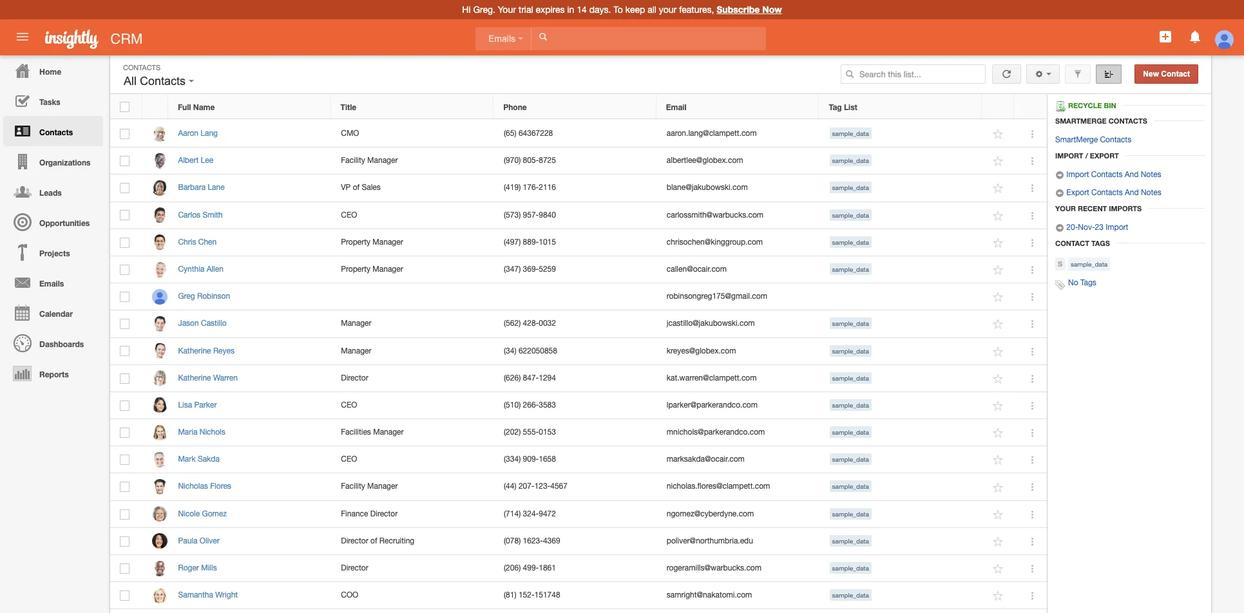 Task type: describe. For each thing, give the bounding box(es) containing it.
property manager for (497)
[[341, 238, 403, 247]]

no tags link
[[1069, 279, 1097, 288]]

albertlee@globex.com
[[667, 156, 744, 165]]

greg robinson link
[[178, 292, 237, 301]]

row containing nicole gomez
[[110, 501, 1047, 528]]

row containing greg robinson
[[110, 284, 1047, 311]]

sample_data for albertlee@globex.com
[[833, 157, 869, 164]]

(65) 64367228 cell
[[494, 121, 657, 148]]

no tags
[[1069, 279, 1097, 288]]

622050858
[[519, 346, 558, 355]]

and for export contacts and notes
[[1125, 188, 1139, 197]]

2 column header from the left
[[982, 95, 1015, 119]]

row group containing aaron lang
[[110, 121, 1047, 614]]

follow image for ngomez@cyberdyne.com
[[993, 509, 1005, 521]]

paula oliver link
[[178, 537, 226, 546]]

finance director cell
[[331, 501, 494, 528]]

ceo for smith
[[341, 210, 357, 220]]

(573) 957-9840
[[504, 210, 556, 220]]

all contacts
[[124, 75, 189, 88]]

roger mills link
[[178, 564, 223, 573]]

new contact link
[[1135, 64, 1199, 84]]

0153
[[539, 428, 556, 437]]

row containing full name
[[110, 95, 1047, 119]]

nicole gomez link
[[178, 510, 233, 519]]

manager cell for (34)
[[331, 338, 494, 365]]

follow image for callen@ocair.com
[[993, 264, 1005, 277]]

katherine for katherine warren
[[178, 374, 211, 383]]

1 horizontal spatial export
[[1090, 152, 1119, 160]]

subscribe
[[717, 4, 760, 15]]

white image
[[539, 32, 548, 41]]

row containing maria nichols
[[110, 420, 1047, 447]]

(202)
[[504, 428, 521, 437]]

mills
[[201, 564, 217, 573]]

row containing katherine warren
[[110, 365, 1047, 392]]

555-
[[523, 428, 539, 437]]

1 vertical spatial contact
[[1056, 239, 1090, 248]]

notes for import contacts and notes
[[1141, 170, 1162, 179]]

(334) 909-1658 cell
[[494, 447, 657, 474]]

samantha
[[178, 591, 213, 600]]

marksakda@ocair.com cell
[[657, 447, 820, 474]]

reyes
[[213, 346, 235, 355]]

aaron lang link
[[178, 129, 224, 138]]

(714)
[[504, 510, 521, 519]]

recycle bin
[[1069, 101, 1117, 110]]

nicole
[[178, 510, 200, 519]]

director for the director cell corresponding to (626)
[[341, 374, 368, 383]]

2 vertical spatial import
[[1106, 223, 1129, 232]]

jcastillo@jakubowski.com cell
[[657, 311, 820, 338]]

(510) 266-3583
[[504, 401, 556, 410]]

import for import contacts and notes
[[1067, 170, 1090, 179]]

4369
[[543, 537, 561, 546]]

(497)
[[504, 238, 521, 247]]

(44)
[[504, 482, 517, 491]]

aaron
[[178, 129, 199, 138]]

Search this list... text field
[[841, 64, 986, 84]]

sample_data for blane@jakubowski.com
[[833, 184, 869, 192]]

maria nichols link
[[178, 428, 232, 437]]

jason castillo link
[[178, 319, 233, 328]]

cynthia allen
[[178, 265, 224, 274]]

64367228
[[519, 129, 553, 138]]

facility for lee
[[341, 156, 365, 165]]

tag
[[829, 102, 842, 112]]

0 vertical spatial emails
[[489, 33, 518, 44]]

circle arrow right image for 20-nov-23 import
[[1056, 224, 1065, 233]]

import contacts and notes
[[1065, 170, 1162, 179]]

albert
[[178, 156, 199, 165]]

aaron.lang@clampett.com cell
[[657, 121, 820, 148]]

14
[[577, 5, 587, 15]]

show list view filters image
[[1074, 70, 1083, 79]]

and for import contacts and notes
[[1125, 170, 1139, 179]]

sakda
[[198, 455, 220, 464]]

recent
[[1078, 204, 1108, 213]]

lisa parker
[[178, 401, 217, 410]]

contacts up organizations link
[[39, 128, 73, 137]]

(334)
[[504, 455, 521, 464]]

marksakda@ocair.com
[[667, 455, 745, 464]]

albertlee@globex.com cell
[[657, 148, 820, 175]]

lisa parker link
[[178, 401, 223, 410]]

(626) 847-1294 cell
[[494, 365, 657, 392]]

opportunities link
[[3, 207, 103, 237]]

(34) 622050858
[[504, 346, 558, 355]]

row containing cynthia allen
[[110, 257, 1047, 284]]

sample_data for jcastillo@jakubowski.com
[[833, 320, 869, 328]]

your recent imports
[[1056, 204, 1142, 213]]

follow image for poliver@northumbria.edu
[[993, 536, 1005, 548]]

follow image for mnichols@parkerandco.com
[[993, 427, 1005, 440]]

sample_data for ngomez@cyberdyne.com
[[833, 510, 869, 518]]

smartmerge for smartmerge contacts
[[1056, 135, 1098, 144]]

(714) 324-9472
[[504, 510, 556, 519]]

(334) 909-1658
[[504, 455, 556, 464]]

(714) 324-9472 cell
[[494, 501, 657, 528]]

contacts up all
[[123, 64, 161, 72]]

(562) 428-0032 cell
[[494, 311, 657, 338]]

(510) 266-3583 cell
[[494, 392, 657, 420]]

new
[[1144, 70, 1160, 79]]

import contacts and notes link
[[1056, 170, 1162, 180]]

mnichols@parkerandco.com cell
[[657, 420, 820, 447]]

property for chen
[[341, 238, 371, 247]]

all contacts button
[[121, 72, 197, 91]]

notifications image
[[1188, 29, 1203, 44]]

facility manager for (970)
[[341, 156, 398, 165]]

cog image
[[1035, 70, 1044, 79]]

23
[[1096, 223, 1104, 232]]

follow image for nicholas.flores@clampett.com
[[993, 482, 1005, 494]]

follow image for blane@jakubowski.com
[[993, 183, 1005, 195]]

row containing barbara lane
[[110, 175, 1047, 202]]

(206)
[[504, 564, 521, 573]]

manager for (202) 555-0153
[[373, 428, 404, 437]]

ceo cell for (510)
[[331, 392, 494, 420]]

katherine reyes
[[178, 346, 235, 355]]

sample_data for carlossmith@warbucks.com
[[833, 211, 869, 219]]

1 horizontal spatial your
[[1056, 204, 1076, 213]]

subscribe now link
[[717, 4, 782, 15]]

refresh list image
[[1001, 70, 1013, 79]]

maria
[[178, 428, 198, 437]]

vp of sales
[[341, 183, 381, 192]]

follow image for rogeramills@warbucks.com
[[993, 563, 1005, 576]]

facility for flores
[[341, 482, 365, 491]]

reports
[[39, 370, 69, 380]]

row containing carlos smith
[[110, 202, 1047, 229]]

(65) 64367228
[[504, 129, 553, 138]]

row containing chris chen
[[110, 229, 1047, 257]]

sample_data for chrisochen@kinggroup.com
[[833, 238, 869, 246]]

maria nichols
[[178, 428, 225, 437]]

recruiting
[[380, 537, 415, 546]]

lee
[[201, 156, 213, 165]]

(81)
[[504, 591, 517, 600]]

(419) 176-2116 cell
[[494, 175, 657, 202]]

(202) 555-0153 cell
[[494, 420, 657, 447]]

cynthia allen link
[[178, 265, 230, 274]]

(970) 805-8725 cell
[[494, 148, 657, 175]]

(562)
[[504, 319, 521, 328]]

(078) 1623-4369 cell
[[494, 528, 657, 556]]

chrisochen@kinggroup.com cell
[[657, 229, 820, 257]]

sample_data for lparker@parkerandco.com
[[833, 401, 869, 409]]

contacts link
[[3, 116, 103, 146]]

follow image for aaron.lang@clampett.com
[[993, 128, 1005, 141]]

lparker@parkerandco.com cell
[[657, 392, 820, 420]]

1623-
[[523, 537, 543, 546]]

sample_data for kreyes@globex.com
[[833, 347, 869, 355]]

property manager cell for (347) 369-5259
[[331, 257, 494, 284]]

0 vertical spatial emails link
[[476, 27, 532, 50]]

151748
[[535, 591, 561, 600]]

(44) 207-123-4567
[[504, 482, 568, 491]]

ceo cell for (573)
[[331, 202, 494, 229]]

manager cell for (562)
[[331, 311, 494, 338]]

full name
[[178, 102, 215, 112]]

parker
[[194, 401, 217, 410]]

facility manager for (44)
[[341, 482, 398, 491]]

director of recruiting
[[341, 537, 415, 546]]

follow image for kreyes@globex.com
[[993, 346, 1005, 358]]

follow image for jcastillo@jakubowski.com
[[993, 319, 1005, 331]]

keep
[[626, 5, 645, 15]]

kreyes@globex.com cell
[[657, 338, 820, 365]]

row containing mark sakda
[[110, 447, 1047, 474]]

(078) 1623-4369
[[504, 537, 561, 546]]

ngomez@cyberdyne.com
[[667, 510, 754, 519]]

1294
[[539, 374, 556, 383]]

carlos smith link
[[178, 210, 229, 220]]

hi greg. your trial expires in 14 days. to keep all your features, subscribe now
[[462, 4, 782, 15]]

director cell for (626)
[[331, 365, 494, 392]]

sample_data for nicholas.flores@clampett.com
[[833, 483, 869, 491]]



Task type: vqa. For each thing, say whether or not it's contained in the screenshot.


Task type: locate. For each thing, give the bounding box(es) containing it.
9 row from the top
[[110, 311, 1047, 338]]

1 vertical spatial notes
[[1142, 188, 1162, 197]]

2 circle arrow right image from the top
[[1056, 224, 1065, 233]]

0 horizontal spatial export
[[1067, 188, 1090, 197]]

row containing katherine reyes
[[110, 338, 1047, 365]]

navigation containing home
[[0, 55, 103, 389]]

director inside cell
[[370, 510, 398, 519]]

column header down 'all contacts'
[[142, 95, 168, 119]]

(347) 369-5259 cell
[[494, 257, 657, 284]]

emails up calendar link
[[39, 279, 64, 289]]

1 follow image from the top
[[993, 128, 1005, 141]]

facility manager up sales
[[341, 156, 398, 165]]

ceo cell
[[331, 202, 494, 229], [331, 392, 494, 420], [331, 447, 494, 474]]

1 vertical spatial export
[[1067, 188, 1090, 197]]

805-
[[523, 156, 539, 165]]

rogeramills@warbucks.com
[[667, 564, 762, 573]]

1 horizontal spatial of
[[371, 537, 377, 546]]

row group
[[110, 121, 1047, 614]]

0 vertical spatial katherine
[[178, 346, 211, 355]]

leads link
[[3, 177, 103, 207]]

row
[[110, 95, 1047, 119], [110, 121, 1047, 148], [110, 148, 1047, 175], [110, 175, 1047, 202], [110, 202, 1047, 229], [110, 229, 1047, 257], [110, 257, 1047, 284], [110, 284, 1047, 311], [110, 311, 1047, 338], [110, 338, 1047, 365], [110, 365, 1047, 392], [110, 392, 1047, 420], [110, 420, 1047, 447], [110, 447, 1047, 474], [110, 474, 1047, 501], [110, 501, 1047, 528], [110, 528, 1047, 556], [110, 556, 1047, 583], [110, 583, 1047, 610], [110, 610, 1047, 614]]

0 vertical spatial your
[[498, 5, 516, 15]]

and up imports
[[1125, 188, 1139, 197]]

2 facility manager from the top
[[341, 482, 398, 491]]

7 follow image from the top
[[993, 400, 1005, 413]]

1 facility manager from the top
[[341, 156, 398, 165]]

director up director of recruiting
[[370, 510, 398, 519]]

carlossmith@warbucks.com cell
[[657, 202, 820, 229]]

(562) 428-0032
[[504, 319, 556, 328]]

katherine up the lisa parker
[[178, 374, 211, 383]]

manager for (970) 805-8725
[[367, 156, 398, 165]]

director cell up facilities manager "cell"
[[331, 365, 494, 392]]

(626) 847-1294
[[504, 374, 556, 383]]

gomez
[[202, 510, 227, 519]]

1 horizontal spatial contact
[[1162, 70, 1191, 79]]

20-nov-23 import
[[1065, 223, 1129, 232]]

324-
[[523, 510, 539, 519]]

property manager cell
[[331, 229, 494, 257], [331, 257, 494, 284]]

909-
[[523, 455, 539, 464]]

0 vertical spatial export
[[1090, 152, 1119, 160]]

contacts
[[1109, 117, 1148, 125]]

2 property from the top
[[341, 265, 371, 274]]

cmo cell
[[331, 121, 494, 148]]

0 vertical spatial circle arrow right image
[[1056, 171, 1065, 180]]

your down circle arrow left icon
[[1056, 204, 1076, 213]]

(970) 805-8725
[[504, 156, 556, 165]]

of for vp
[[353, 183, 360, 192]]

1 vertical spatial your
[[1056, 204, 1076, 213]]

2 property manager from the top
[[341, 265, 403, 274]]

2 facility from the top
[[341, 482, 365, 491]]

(44) 207-123-4567 cell
[[494, 474, 657, 501]]

1 ceo from the top
[[341, 210, 357, 220]]

1 vertical spatial import
[[1067, 170, 1090, 179]]

director up facilities
[[341, 374, 368, 383]]

jcastillo@jakubowski.com
[[667, 319, 755, 328]]

1 vertical spatial circle arrow right image
[[1056, 224, 1065, 233]]

13 row from the top
[[110, 420, 1047, 447]]

2 facility manager cell from the top
[[331, 474, 494, 501]]

your
[[659, 5, 677, 15]]

sales
[[362, 183, 381, 192]]

18 row from the top
[[110, 556, 1047, 583]]

jason
[[178, 319, 199, 328]]

(626)
[[504, 374, 521, 383]]

1 director cell from the top
[[331, 365, 494, 392]]

manager for (347) 369-5259
[[373, 265, 403, 274]]

navigation
[[0, 55, 103, 389]]

1 follow image from the top
[[993, 210, 1005, 222]]

3 row from the top
[[110, 148, 1047, 175]]

4 row from the top
[[110, 175, 1047, 202]]

17 row from the top
[[110, 528, 1047, 556]]

0 vertical spatial notes
[[1141, 170, 1162, 179]]

katherine down jason at the bottom of the page
[[178, 346, 211, 355]]

2 follow image from the top
[[993, 156, 1005, 168]]

row containing roger mills
[[110, 556, 1047, 583]]

0 vertical spatial ceo cell
[[331, 202, 494, 229]]

ceo down facilities
[[341, 455, 357, 464]]

cell
[[331, 284, 494, 311], [494, 284, 657, 311], [820, 284, 983, 311], [110, 610, 142, 614], [142, 610, 168, 614], [168, 610, 331, 614], [331, 610, 494, 614], [494, 610, 657, 614], [657, 610, 820, 614], [820, 610, 983, 614], [983, 610, 1015, 614], [1015, 610, 1047, 614]]

ceo for parker
[[341, 401, 357, 410]]

0 horizontal spatial of
[[353, 183, 360, 192]]

1861
[[539, 564, 556, 573]]

full
[[178, 102, 191, 112]]

1 vertical spatial facility manager
[[341, 482, 398, 491]]

notes up export contacts and notes
[[1141, 170, 1162, 179]]

1 property manager cell from the top
[[331, 229, 494, 257]]

paula
[[178, 537, 198, 546]]

0 vertical spatial and
[[1125, 170, 1139, 179]]

notes up imports
[[1142, 188, 1162, 197]]

director up coo
[[341, 564, 368, 573]]

ceo cell up the facilities manager
[[331, 392, 494, 420]]

follow image
[[993, 128, 1005, 141], [993, 156, 1005, 168], [993, 183, 1005, 195], [993, 264, 1005, 277], [993, 291, 1005, 304], [993, 346, 1005, 358], [993, 400, 1005, 413], [993, 455, 1005, 467], [993, 509, 1005, 521], [993, 563, 1005, 576]]

notes inside the import contacts and notes link
[[1141, 170, 1162, 179]]

10 row from the top
[[110, 338, 1047, 365]]

2 katherine from the top
[[178, 374, 211, 383]]

contact right new
[[1162, 70, 1191, 79]]

0 horizontal spatial column header
[[142, 95, 168, 119]]

1 vertical spatial facility manager cell
[[331, 474, 494, 501]]

paula oliver
[[178, 537, 220, 546]]

7 follow image from the top
[[993, 536, 1005, 548]]

of for director
[[371, 537, 377, 546]]

nicholas.flores@clampett.com cell
[[657, 474, 820, 501]]

facility manager cell up sales
[[331, 148, 494, 175]]

2116
[[539, 183, 556, 192]]

(65)
[[504, 129, 517, 138]]

1 vertical spatial katherine
[[178, 374, 211, 383]]

(347)
[[504, 265, 521, 274]]

notes for export contacts and notes
[[1142, 188, 1162, 197]]

facility manager
[[341, 156, 398, 165], [341, 482, 398, 491]]

column header
[[142, 95, 168, 119], [982, 95, 1015, 119]]

1 horizontal spatial emails link
[[476, 27, 532, 50]]

None text field
[[532, 27, 767, 50]]

director cell down "recruiting"
[[331, 556, 494, 583]]

search image
[[846, 70, 855, 79]]

2 ceo from the top
[[341, 401, 357, 410]]

blane@jakubowski.com cell
[[657, 175, 820, 202]]

1 smartmerge from the top
[[1056, 117, 1107, 125]]

0 horizontal spatial emails link
[[3, 268, 103, 298]]

coo cell
[[331, 583, 494, 610]]

(347) 369-5259
[[504, 265, 556, 274]]

barbara
[[178, 183, 206, 192]]

facility manager up finance director
[[341, 482, 398, 491]]

ceo cell down the facilities manager
[[331, 447, 494, 474]]

sample_data for rogeramills@warbucks.com
[[833, 565, 869, 572]]

property manager for (347)
[[341, 265, 403, 274]]

follow image for chrisochen@kinggroup.com
[[993, 237, 1005, 249]]

1 property manager from the top
[[341, 238, 403, 247]]

director cell
[[331, 365, 494, 392], [331, 556, 494, 583]]

1 vertical spatial ceo cell
[[331, 392, 494, 420]]

20-
[[1067, 223, 1079, 232]]

3 follow image from the top
[[993, 319, 1005, 331]]

cmo
[[341, 129, 359, 138]]

(81) 152-151748 cell
[[494, 583, 657, 610]]

16 row from the top
[[110, 501, 1047, 528]]

ngomez@cyberdyne.com cell
[[657, 501, 820, 528]]

12 row from the top
[[110, 392, 1047, 420]]

contacts right all
[[140, 75, 186, 88]]

15 row from the top
[[110, 474, 1047, 501]]

smartmerge up /
[[1056, 135, 1098, 144]]

and
[[1125, 170, 1139, 179], [1125, 188, 1139, 197]]

contacts inside button
[[140, 75, 186, 88]]

0032
[[539, 319, 556, 328]]

2 director cell from the top
[[331, 556, 494, 583]]

follow image for marksakda@ocair.com
[[993, 455, 1005, 467]]

2 manager cell from the top
[[331, 338, 494, 365]]

row containing lisa parker
[[110, 392, 1047, 420]]

samright@nakatomi.com cell
[[657, 583, 820, 610]]

1 notes from the top
[[1141, 170, 1162, 179]]

now
[[763, 4, 782, 15]]

manager cell
[[331, 311, 494, 338], [331, 338, 494, 365]]

circle arrow right image left "20-"
[[1056, 224, 1065, 233]]

8 follow image from the top
[[993, 591, 1005, 603]]

import down /
[[1067, 170, 1090, 179]]

0 vertical spatial property manager
[[341, 238, 403, 247]]

finance
[[341, 510, 368, 519]]

katherine warren
[[178, 374, 238, 383]]

import left /
[[1056, 152, 1084, 160]]

19 row from the top
[[110, 583, 1047, 610]]

2 property manager cell from the top
[[331, 257, 494, 284]]

8 row from the top
[[110, 284, 1047, 311]]

1 manager cell from the top
[[331, 311, 494, 338]]

1 column header from the left
[[142, 95, 168, 119]]

roger
[[178, 564, 199, 573]]

0 horizontal spatial contact
[[1056, 239, 1090, 248]]

manager for (44) 207-123-4567
[[367, 482, 398, 491]]

6 follow image from the top
[[993, 482, 1005, 494]]

follow image for robinsongreg175@gmail.com
[[993, 291, 1005, 304]]

director for director of recruiting
[[341, 537, 368, 546]]

6 follow image from the top
[[993, 346, 1005, 358]]

facility manager cell for (970) 805-8725
[[331, 148, 494, 175]]

manager for (497) 889-1015
[[373, 238, 403, 247]]

of right 'vp'
[[353, 183, 360, 192]]

1 vertical spatial director cell
[[331, 556, 494, 583]]

20-nov-23 import link
[[1056, 223, 1129, 233]]

circle arrow right image for import contacts and notes
[[1056, 171, 1065, 180]]

projects
[[39, 249, 70, 258]]

(34) 622050858 cell
[[494, 338, 657, 365]]

14 row from the top
[[110, 447, 1047, 474]]

11 row from the top
[[110, 365, 1047, 392]]

import / export
[[1056, 152, 1119, 160]]

0 horizontal spatial emails
[[39, 279, 64, 289]]

callen@ocair.com
[[667, 265, 727, 274]]

1 vertical spatial facility
[[341, 482, 365, 491]]

2 notes from the top
[[1142, 188, 1162, 197]]

(206) 499-1861
[[504, 564, 556, 573]]

vp of sales cell
[[331, 175, 494, 202]]

organizations link
[[3, 146, 103, 177]]

follow image for samright@nakatomi.com
[[993, 591, 1005, 603]]

recycle bin link
[[1056, 101, 1123, 112]]

(202) 555-0153
[[504, 428, 556, 437]]

(573) 957-9840 cell
[[494, 202, 657, 229]]

6 row from the top
[[110, 229, 1047, 257]]

957-
[[523, 210, 539, 220]]

follow image for carlossmith@warbucks.com
[[993, 210, 1005, 222]]

(81) 152-151748
[[504, 591, 561, 600]]

sample_data for kat.warren@clampett.com
[[833, 374, 869, 382]]

chris
[[178, 238, 196, 247]]

(34)
[[504, 346, 517, 355]]

5 follow image from the top
[[993, 291, 1005, 304]]

sample_data for marksakda@ocair.com
[[833, 456, 869, 464]]

smith
[[203, 210, 223, 220]]

katherine reyes link
[[178, 346, 241, 355]]

3583
[[539, 401, 556, 410]]

tags
[[1092, 239, 1110, 248]]

(206) 499-1861 cell
[[494, 556, 657, 583]]

2 smartmerge from the top
[[1056, 135, 1098, 144]]

1 vertical spatial and
[[1125, 188, 1139, 197]]

4 follow image from the top
[[993, 373, 1005, 385]]

manager inside facilities manager "cell"
[[373, 428, 404, 437]]

row containing jason castillo
[[110, 311, 1047, 338]]

wright
[[215, 591, 238, 600]]

director cell for (206)
[[331, 556, 494, 583]]

0 vertical spatial import
[[1056, 152, 1084, 160]]

of left "recruiting"
[[371, 537, 377, 546]]

import right the '23'
[[1106, 223, 1129, 232]]

1 horizontal spatial emails
[[489, 33, 518, 44]]

director down the finance in the left bottom of the page
[[341, 537, 368, 546]]

export right /
[[1090, 152, 1119, 160]]

/
[[1086, 152, 1089, 160]]

follow image for kat.warren@clampett.com
[[993, 373, 1005, 385]]

3 ceo from the top
[[341, 455, 357, 464]]

3 follow image from the top
[[993, 183, 1005, 195]]

5 row from the top
[[110, 202, 1047, 229]]

contacts up 'export contacts and notes' link on the right top of the page
[[1092, 170, 1123, 179]]

katherine
[[178, 346, 211, 355], [178, 374, 211, 383]]

7 row from the top
[[110, 257, 1047, 284]]

expires
[[536, 5, 565, 15]]

smartmerge contacts
[[1056, 117, 1148, 125]]

contacts down the contacts in the right of the page
[[1101, 135, 1132, 144]]

circle arrow right image inside 20-nov-23 import link
[[1056, 224, 1065, 233]]

2 row from the top
[[110, 121, 1047, 148]]

2 follow image from the top
[[993, 237, 1005, 249]]

dashboards link
[[3, 328, 103, 358]]

list
[[844, 102, 858, 112]]

carlossmith@warbucks.com
[[667, 210, 764, 220]]

smartmerge for smartmerge contacts
[[1056, 117, 1107, 125]]

robinsongreg175@gmail.com cell
[[657, 284, 820, 311]]

20 row from the top
[[110, 610, 1047, 614]]

0 vertical spatial director cell
[[331, 365, 494, 392]]

row containing aaron lang
[[110, 121, 1047, 148]]

0 vertical spatial facility manager cell
[[331, 148, 494, 175]]

1 vertical spatial emails link
[[3, 268, 103, 298]]

barbara lane
[[178, 183, 225, 192]]

facilities manager cell
[[331, 420, 494, 447]]

callen@ocair.com cell
[[657, 257, 820, 284]]

1 vertical spatial property manager
[[341, 265, 403, 274]]

emails
[[489, 33, 518, 44], [39, 279, 64, 289]]

0 vertical spatial of
[[353, 183, 360, 192]]

tasks
[[39, 97, 60, 107]]

row containing albert lee
[[110, 148, 1047, 175]]

chris chen
[[178, 238, 217, 247]]

emails link down greg.
[[476, 27, 532, 50]]

1 ceo cell from the top
[[331, 202, 494, 229]]

1 katherine from the top
[[178, 346, 211, 355]]

notes inside 'export contacts and notes' link
[[1142, 188, 1162, 197]]

1 facility manager cell from the top
[[331, 148, 494, 175]]

1 facility from the top
[[341, 156, 365, 165]]

1 vertical spatial of
[[371, 537, 377, 546]]

hi
[[462, 5, 471, 15]]

oliver
[[200, 537, 220, 546]]

reports link
[[3, 358, 103, 389]]

follow image for albertlee@globex.com
[[993, 156, 1005, 168]]

smartmerge down recycle
[[1056, 117, 1107, 125]]

1 vertical spatial emails
[[39, 279, 64, 289]]

0 horizontal spatial your
[[498, 5, 516, 15]]

(497) 889-1015
[[504, 238, 556, 247]]

sample_data for samright@nakatomi.com
[[833, 592, 869, 600]]

1 property from the top
[[341, 238, 371, 247]]

0 vertical spatial facility manager
[[341, 156, 398, 165]]

follow image for lparker@parkerandco.com
[[993, 400, 1005, 413]]

contact down "20-"
[[1056, 239, 1090, 248]]

ceo cell for (334)
[[331, 447, 494, 474]]

director of recruiting cell
[[331, 528, 494, 556]]

export contacts and notes link
[[1056, 188, 1162, 198]]

emails down greg.
[[489, 33, 518, 44]]

export
[[1090, 152, 1119, 160], [1067, 188, 1090, 197]]

your left trial
[[498, 5, 516, 15]]

sample_data for mnichols@parkerandco.com
[[833, 429, 869, 436]]

(497) 889-1015 cell
[[494, 229, 657, 257]]

export right circle arrow left icon
[[1067, 188, 1090, 197]]

ceo up facilities
[[341, 401, 357, 410]]

8 follow image from the top
[[993, 455, 1005, 467]]

import
[[1056, 152, 1084, 160], [1067, 170, 1090, 179], [1106, 223, 1129, 232]]

0 vertical spatial ceo
[[341, 210, 357, 220]]

2 vertical spatial ceo cell
[[331, 447, 494, 474]]

row containing samantha wright
[[110, 583, 1047, 610]]

(078)
[[504, 537, 521, 546]]

director for the director cell corresponding to (206)
[[341, 564, 368, 573]]

contacts down the import contacts and notes link
[[1092, 188, 1123, 197]]

facility manager cell
[[331, 148, 494, 175], [331, 474, 494, 501]]

ceo cell down sales
[[331, 202, 494, 229]]

facility manager cell for (44) 207-123-4567
[[331, 474, 494, 501]]

1 vertical spatial property
[[341, 265, 371, 274]]

ceo for sakda
[[341, 455, 357, 464]]

follow image
[[993, 210, 1005, 222], [993, 237, 1005, 249], [993, 319, 1005, 331], [993, 373, 1005, 385], [993, 427, 1005, 440], [993, 482, 1005, 494], [993, 536, 1005, 548], [993, 591, 1005, 603]]

2 ceo cell from the top
[[331, 392, 494, 420]]

flores
[[210, 482, 231, 491]]

9 follow image from the top
[[993, 509, 1005, 521]]

0 vertical spatial property
[[341, 238, 371, 247]]

428-
[[523, 319, 539, 328]]

3 ceo cell from the top
[[331, 447, 494, 474]]

contacts for all contacts
[[140, 75, 186, 88]]

katherine for katherine reyes
[[178, 346, 211, 355]]

contacts for smartmerge contacts
[[1101, 135, 1132, 144]]

1658
[[539, 455, 556, 464]]

sample_data for callen@ocair.com
[[833, 266, 869, 273]]

circle arrow left image
[[1056, 189, 1065, 198]]

carlos
[[178, 210, 201, 220]]

facilities
[[341, 428, 371, 437]]

4567
[[551, 482, 568, 491]]

4 follow image from the top
[[993, 264, 1005, 277]]

sample_data for aaron.lang@clampett.com
[[833, 130, 869, 137]]

facility manager cell up finance director
[[331, 474, 494, 501]]

None checkbox
[[120, 102, 130, 112], [120, 156, 130, 166], [120, 183, 130, 194], [120, 210, 130, 221], [120, 265, 130, 275], [120, 346, 130, 357], [120, 374, 130, 384], [120, 401, 130, 411], [120, 455, 130, 465], [120, 591, 130, 601], [120, 102, 130, 112], [120, 156, 130, 166], [120, 183, 130, 194], [120, 210, 130, 221], [120, 265, 130, 275], [120, 346, 130, 357], [120, 374, 130, 384], [120, 401, 130, 411], [120, 455, 130, 465], [120, 591, 130, 601]]

opportunities
[[39, 219, 90, 228]]

robinsongreg175@gmail.com
[[667, 292, 768, 301]]

row containing paula oliver
[[110, 528, 1047, 556]]

import for import / export
[[1056, 152, 1084, 160]]

sample_data for poliver@northumbria.edu
[[833, 537, 869, 545]]

and up export contacts and notes
[[1125, 170, 1139, 179]]

0 vertical spatial contact
[[1162, 70, 1191, 79]]

1 vertical spatial smartmerge
[[1056, 135, 1098, 144]]

facility up the finance in the left bottom of the page
[[341, 482, 365, 491]]

contacts for export contacts and notes
[[1092, 188, 1123, 197]]

1 horizontal spatial column header
[[982, 95, 1015, 119]]

ceo down 'vp'
[[341, 210, 357, 220]]

circle arrow right image inside the import contacts and notes link
[[1056, 171, 1065, 180]]

5 follow image from the top
[[993, 427, 1005, 440]]

sample_data inside sample_data link
[[1071, 261, 1108, 268]]

rogeramills@warbucks.com cell
[[657, 556, 820, 583]]

kat.warren@clampett.com cell
[[657, 365, 820, 392]]

1 circle arrow right image from the top
[[1056, 171, 1065, 180]]

1 row from the top
[[110, 95, 1047, 119]]

circle arrow right image up circle arrow left icon
[[1056, 171, 1065, 180]]

s
[[1058, 260, 1063, 268]]

row containing nicholas flores
[[110, 474, 1047, 501]]

facility down cmo
[[341, 156, 365, 165]]

chen
[[198, 238, 217, 247]]

poliver@northumbria.edu cell
[[657, 528, 820, 556]]

1 vertical spatial ceo
[[341, 401, 357, 410]]

tags
[[1081, 279, 1097, 288]]

show sidebar image
[[1105, 70, 1114, 79]]

207-
[[519, 482, 535, 491]]

days.
[[590, 5, 611, 15]]

property for allen
[[341, 265, 371, 274]]

0 vertical spatial smartmerge
[[1056, 117, 1107, 125]]

0 vertical spatial facility
[[341, 156, 365, 165]]

property manager cell for (497) 889-1015
[[331, 229, 494, 257]]

circle arrow right image
[[1056, 171, 1065, 180], [1056, 224, 1065, 233]]

smartmerge contacts link
[[1056, 135, 1132, 144]]

10 follow image from the top
[[993, 563, 1005, 576]]

None checkbox
[[120, 129, 130, 139], [120, 238, 130, 248], [120, 292, 130, 302], [120, 319, 130, 330], [120, 428, 130, 438], [120, 482, 130, 493], [120, 510, 130, 520], [120, 537, 130, 547], [120, 564, 130, 574], [120, 129, 130, 139], [120, 238, 130, 248], [120, 292, 130, 302], [120, 319, 130, 330], [120, 428, 130, 438], [120, 482, 130, 493], [120, 510, 130, 520], [120, 537, 130, 547], [120, 564, 130, 574]]

2 vertical spatial ceo
[[341, 455, 357, 464]]

nicholas flores link
[[178, 482, 238, 491]]

column header down refresh list icon
[[982, 95, 1015, 119]]

property manager
[[341, 238, 403, 247], [341, 265, 403, 274]]

contacts for import contacts and notes
[[1092, 170, 1123, 179]]

your inside hi greg. your trial expires in 14 days. to keep all your features, subscribe now
[[498, 5, 516, 15]]

emails link down projects
[[3, 268, 103, 298]]



